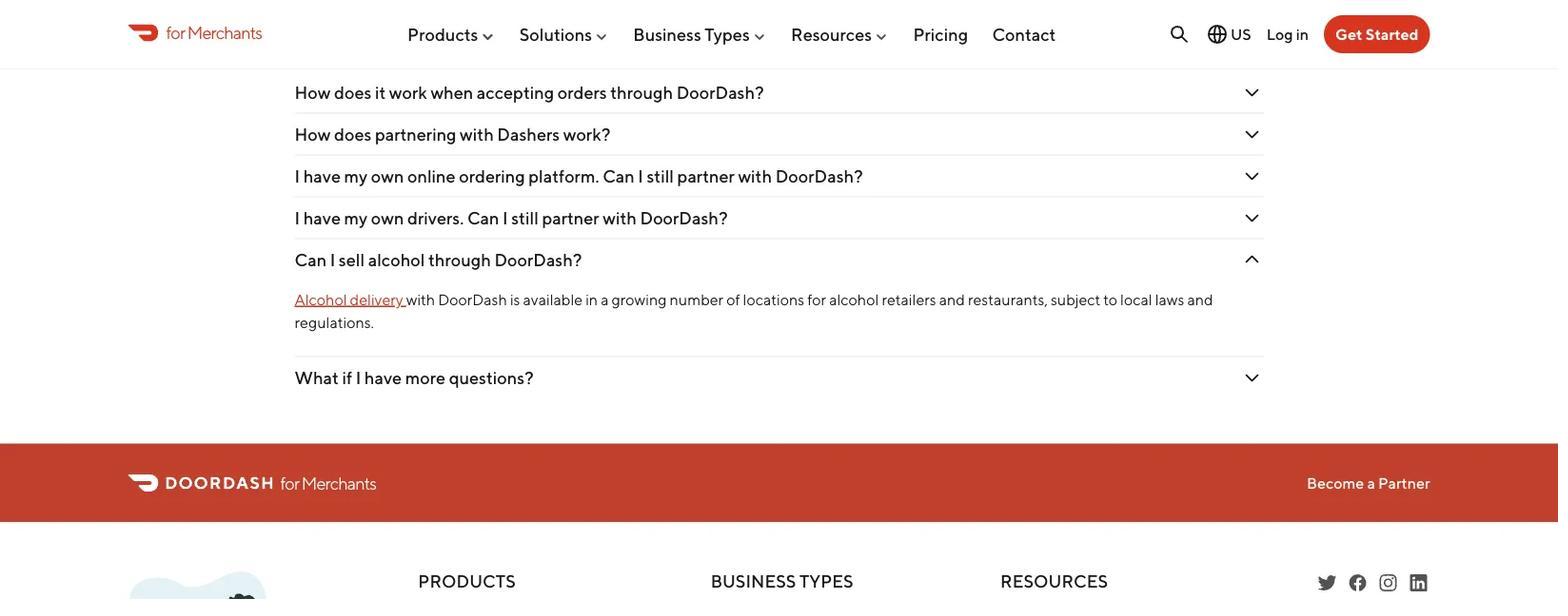 Task type: vqa. For each thing, say whether or not it's contained in the screenshot.
I have my own online ordering platform. Can I still partner with DoorDash?'s have
yes



Task type: describe. For each thing, give the bounding box(es) containing it.
with inside with doordash is available in a growing number of locations for alcohol retailers and restaurants, subject to local laws and regulations.
[[406, 291, 435, 309]]

delivery
[[350, 291, 403, 309]]

how for how does it work when accepting orders through doordash?
[[295, 83, 331, 103]]

2 vertical spatial can
[[295, 250, 327, 271]]

work
[[389, 83, 427, 103]]

2 vertical spatial for
[[280, 473, 299, 494]]

available
[[523, 291, 583, 309]]

what if i have more questions?
[[295, 368, 534, 389]]

0 vertical spatial still
[[647, 166, 674, 187]]

business inside 'business types' link
[[633, 24, 701, 44]]

1 vertical spatial business types
[[711, 572, 854, 593]]

contact
[[992, 24, 1056, 44]]

is
[[510, 291, 520, 309]]

frequently asked questions
[[551, 2, 1007, 42]]

accepting
[[477, 83, 554, 103]]

growing
[[612, 291, 667, 309]]

1 horizontal spatial a
[[1367, 475, 1375, 493]]

number
[[670, 291, 724, 309]]

partnering
[[375, 124, 456, 145]]

orders
[[557, 83, 607, 103]]

platform.
[[529, 166, 599, 187]]

1 and from the left
[[939, 291, 965, 309]]

how does partnering with dashers work?
[[295, 124, 610, 145]]

1 horizontal spatial for merchants
[[280, 473, 376, 494]]

contact link
[[992, 16, 1056, 52]]

my for drivers.
[[344, 208, 368, 229]]

instagram image
[[1377, 573, 1400, 595]]

i have my own online ordering platform. can i still partner with doordash?
[[295, 166, 863, 187]]

how does it work when accepting orders through doordash?
[[295, 83, 764, 103]]

twitter image
[[1316, 573, 1339, 595]]

partner
[[1378, 475, 1430, 493]]

to
[[1103, 291, 1118, 309]]

own for online
[[371, 166, 404, 187]]

resources inside 'link'
[[791, 24, 872, 44]]

when
[[431, 83, 473, 103]]

0 horizontal spatial merchants
[[187, 22, 262, 43]]

chevron down image
[[1241, 367, 1264, 390]]

instagram link
[[1377, 573, 1400, 595]]

log
[[1267, 25, 1293, 43]]

how for how does partnering with dashers work?
[[295, 124, 331, 145]]

us
[[1231, 25, 1251, 43]]

questions
[[842, 2, 1007, 42]]

linkedin link
[[1407, 573, 1430, 595]]

pricing
[[913, 24, 968, 44]]

business types link
[[633, 16, 767, 52]]

have for i have my own drivers. can i still partner with doordash?
[[303, 208, 341, 229]]

1 vertical spatial merchants
[[301, 473, 376, 494]]

frequently
[[551, 2, 728, 42]]

1 horizontal spatial partner
[[677, 166, 735, 187]]

drivers.
[[407, 208, 464, 229]]

for merchants link
[[128, 20, 262, 45]]

become a partner link
[[1307, 475, 1430, 493]]

retailers
[[882, 291, 936, 309]]

1 vertical spatial partner
[[542, 208, 599, 229]]

my for online
[[344, 166, 368, 187]]

doordash for merchants image
[[128, 573, 292, 600]]

0 horizontal spatial for merchants
[[166, 22, 262, 43]]

chevron down image for partner
[[1241, 207, 1264, 230]]

0 vertical spatial business types
[[633, 24, 750, 44]]

twitter link
[[1316, 573, 1339, 595]]

2 vertical spatial have
[[364, 368, 402, 389]]

restaurants,
[[968, 291, 1048, 309]]

facebook image
[[1346, 573, 1369, 595]]

solutions link
[[519, 16, 609, 52]]

sell
[[339, 250, 365, 271]]

globe line image
[[1206, 23, 1229, 46]]

questions?
[[449, 368, 534, 389]]

with doordash is available in a growing number of locations for alcohol retailers and restaurants, subject to local laws and regulations.
[[295, 291, 1213, 332]]

pricing link
[[913, 16, 968, 52]]

log in
[[1267, 25, 1309, 43]]



Task type: locate. For each thing, give the bounding box(es) containing it.
alcohol inside with doordash is available in a growing number of locations for alcohol retailers and restaurants, subject to local laws and regulations.
[[829, 291, 879, 309]]

in inside with doordash is available in a growing number of locations for alcohol retailers and restaurants, subject to local laws and regulations.
[[586, 291, 598, 309]]

my
[[344, 166, 368, 187], [344, 208, 368, 229]]

does left it at the left of page
[[334, 83, 372, 103]]

1 horizontal spatial merchants
[[301, 473, 376, 494]]

1 vertical spatial my
[[344, 208, 368, 229]]

for inside with doordash is available in a growing number of locations for alcohol retailers and restaurants, subject to local laws and regulations.
[[807, 291, 826, 309]]

0 vertical spatial types
[[705, 24, 750, 44]]

1 horizontal spatial alcohol
[[829, 291, 879, 309]]

2 does from the top
[[334, 124, 372, 145]]

0 vertical spatial own
[[371, 166, 404, 187]]

business types
[[633, 24, 750, 44], [711, 572, 854, 593]]

4 chevron down image from the top
[[1241, 207, 1264, 230]]

0 horizontal spatial and
[[939, 291, 965, 309]]

in
[[1296, 25, 1309, 43], [586, 291, 598, 309]]

1 vertical spatial how
[[295, 124, 331, 145]]

resources
[[791, 24, 872, 44], [1000, 572, 1108, 593]]

partner
[[677, 166, 735, 187], [542, 208, 599, 229]]

subject
[[1051, 291, 1101, 309]]

for merchants
[[166, 22, 262, 43], [280, 473, 376, 494]]

more
[[405, 368, 446, 389]]

merchants
[[187, 22, 262, 43], [301, 473, 376, 494]]

1 does from the top
[[334, 83, 372, 103]]

resources link
[[791, 16, 889, 52]]

0 vertical spatial how
[[295, 83, 331, 103]]

2 chevron down image from the top
[[1241, 123, 1264, 146]]

my up sell
[[344, 208, 368, 229]]

0 horizontal spatial can
[[295, 250, 327, 271]]

doordash
[[438, 291, 507, 309]]

0 vertical spatial business
[[633, 24, 701, 44]]

1 vertical spatial a
[[1367, 475, 1375, 493]]

can
[[603, 166, 635, 187], [467, 208, 499, 229], [295, 250, 327, 271]]

0 vertical spatial partner
[[677, 166, 735, 187]]

facebook link
[[1346, 573, 1369, 595]]

alcohol
[[295, 291, 347, 309]]

2 horizontal spatial for
[[807, 291, 826, 309]]

1 my from the top
[[344, 166, 368, 187]]

1 vertical spatial can
[[467, 208, 499, 229]]

0 vertical spatial through
[[610, 83, 673, 103]]

through
[[610, 83, 673, 103], [428, 250, 491, 271]]

products
[[407, 24, 478, 44], [418, 572, 516, 593]]

1 vertical spatial in
[[586, 291, 598, 309]]

for
[[166, 22, 185, 43], [807, 291, 826, 309], [280, 473, 299, 494]]

still
[[647, 166, 674, 187], [511, 208, 539, 229]]

types
[[705, 24, 750, 44], [800, 572, 854, 593]]

what
[[295, 368, 339, 389]]

in right log
[[1296, 25, 1309, 43]]

own for drivers.
[[371, 208, 404, 229]]

in right available at the left of the page
[[586, 291, 598, 309]]

1 horizontal spatial through
[[610, 83, 673, 103]]

does
[[334, 83, 372, 103], [334, 124, 372, 145]]

how
[[295, 83, 331, 103], [295, 124, 331, 145]]

2 horizontal spatial can
[[603, 166, 635, 187]]

0 horizontal spatial in
[[586, 291, 598, 309]]

alcohol delivery
[[295, 291, 406, 309]]

my left online
[[344, 166, 368, 187]]

1 vertical spatial through
[[428, 250, 491, 271]]

get started button
[[1324, 15, 1430, 53]]

business
[[633, 24, 701, 44], [711, 572, 796, 593]]

linkedin image
[[1407, 573, 1430, 595]]

1 how from the top
[[295, 83, 331, 103]]

can down work? at the top left of the page
[[603, 166, 635, 187]]

0 vertical spatial in
[[1296, 25, 1309, 43]]

and right laws
[[1187, 291, 1213, 309]]

0 horizontal spatial still
[[511, 208, 539, 229]]

chevron down image for doordash?
[[1241, 82, 1264, 104]]

1 vertical spatial still
[[511, 208, 539, 229]]

1 horizontal spatial business
[[711, 572, 796, 593]]

1 vertical spatial types
[[800, 572, 854, 593]]

get started
[[1335, 25, 1419, 43]]

0 horizontal spatial business
[[633, 24, 701, 44]]

0 vertical spatial resources
[[791, 24, 872, 44]]

0 vertical spatial for
[[166, 22, 185, 43]]

1 vertical spatial does
[[334, 124, 372, 145]]

1 vertical spatial have
[[303, 208, 341, 229]]

alcohol left 'retailers'
[[829, 291, 879, 309]]

does for it
[[334, 83, 372, 103]]

1 horizontal spatial can
[[467, 208, 499, 229]]

alcohol up delivery
[[368, 250, 425, 271]]

1 vertical spatial own
[[371, 208, 404, 229]]

online
[[407, 166, 456, 187]]

1 vertical spatial for merchants
[[280, 473, 376, 494]]

1 own from the top
[[371, 166, 404, 187]]

i have my own drivers. can i still partner with doordash?
[[295, 208, 728, 229]]

a
[[601, 291, 609, 309], [1367, 475, 1375, 493]]

a left partner
[[1367, 475, 1375, 493]]

started
[[1366, 25, 1419, 43]]

can i sell alcohol through doordash?
[[295, 250, 582, 271]]

0 horizontal spatial partner
[[542, 208, 599, 229]]

own left online
[[371, 166, 404, 187]]

laws
[[1155, 291, 1184, 309]]

0 vertical spatial for merchants
[[166, 22, 262, 43]]

log in link
[[1267, 25, 1309, 43]]

1 horizontal spatial for
[[280, 473, 299, 494]]

alcohol
[[368, 250, 425, 271], [829, 291, 879, 309]]

get
[[1335, 25, 1363, 43]]

1 vertical spatial products
[[418, 572, 516, 593]]

does left partnering
[[334, 124, 372, 145]]

through right orders
[[610, 83, 673, 103]]

ordering
[[459, 166, 525, 187]]

0 horizontal spatial a
[[601, 291, 609, 309]]

1 horizontal spatial types
[[800, 572, 854, 593]]

0 vertical spatial products
[[407, 24, 478, 44]]

solutions
[[519, 24, 592, 44]]

can up alcohol
[[295, 250, 327, 271]]

0 vertical spatial alcohol
[[368, 250, 425, 271]]

products link
[[407, 16, 495, 52]]

regulations.
[[295, 314, 374, 332]]

chevron down image
[[1241, 82, 1264, 104], [1241, 123, 1264, 146], [1241, 165, 1264, 188], [1241, 207, 1264, 230], [1241, 249, 1264, 272]]

1 vertical spatial business
[[711, 572, 796, 593]]

if
[[342, 368, 352, 389]]

work?
[[563, 124, 610, 145]]

and right 'retailers'
[[939, 291, 965, 309]]

chevron down image for i
[[1241, 165, 1264, 188]]

0 horizontal spatial alcohol
[[368, 250, 425, 271]]

does for partnering
[[334, 124, 372, 145]]

0 horizontal spatial through
[[428, 250, 491, 271]]

own
[[371, 166, 404, 187], [371, 208, 404, 229]]

0 horizontal spatial for
[[166, 22, 185, 43]]

2 and from the left
[[1187, 291, 1213, 309]]

1 chevron down image from the top
[[1241, 82, 1264, 104]]

0 vertical spatial can
[[603, 166, 635, 187]]

a left growing
[[601, 291, 609, 309]]

1 horizontal spatial resources
[[1000, 572, 1108, 593]]

become a partner
[[1307, 475, 1430, 493]]

and
[[939, 291, 965, 309], [1187, 291, 1213, 309]]

have for i have my own online ordering platform. can i still partner with doordash?
[[303, 166, 341, 187]]

2 how from the top
[[295, 124, 331, 145]]

it
[[375, 83, 386, 103]]

5 chevron down image from the top
[[1241, 249, 1264, 272]]

2 own from the top
[[371, 208, 404, 229]]

become
[[1307, 475, 1364, 493]]

1 horizontal spatial still
[[647, 166, 674, 187]]

doordash?
[[676, 83, 764, 103], [775, 166, 863, 187], [640, 208, 728, 229], [494, 250, 582, 271]]

0 vertical spatial a
[[601, 291, 609, 309]]

types inside 'business types' link
[[705, 24, 750, 44]]

locations
[[743, 291, 804, 309]]

asked
[[735, 2, 835, 42]]

a inside with doordash is available in a growing number of locations for alcohol retailers and restaurants, subject to local laws and regulations.
[[601, 291, 609, 309]]

1 vertical spatial for
[[807, 291, 826, 309]]

1 vertical spatial alcohol
[[829, 291, 879, 309]]

local
[[1120, 291, 1152, 309]]

0 horizontal spatial types
[[705, 24, 750, 44]]

through up the doordash
[[428, 250, 491, 271]]

0 vertical spatial does
[[334, 83, 372, 103]]

1 horizontal spatial in
[[1296, 25, 1309, 43]]

alcohol delivery link
[[295, 291, 406, 309]]

can down ordering at the left top of page
[[467, 208, 499, 229]]

1 horizontal spatial and
[[1187, 291, 1213, 309]]

with
[[460, 124, 494, 145], [738, 166, 772, 187], [603, 208, 637, 229], [406, 291, 435, 309]]

have
[[303, 166, 341, 187], [303, 208, 341, 229], [364, 368, 402, 389]]

3 chevron down image from the top
[[1241, 165, 1264, 188]]

0 horizontal spatial resources
[[791, 24, 872, 44]]

dashers
[[497, 124, 560, 145]]

i
[[295, 166, 300, 187], [638, 166, 643, 187], [295, 208, 300, 229], [503, 208, 508, 229], [330, 250, 335, 271], [356, 368, 361, 389]]

1 vertical spatial resources
[[1000, 572, 1108, 593]]

of
[[726, 291, 740, 309]]

2 my from the top
[[344, 208, 368, 229]]

own left drivers.
[[371, 208, 404, 229]]

0 vertical spatial my
[[344, 166, 368, 187]]

0 vertical spatial have
[[303, 166, 341, 187]]

0 vertical spatial merchants
[[187, 22, 262, 43]]



